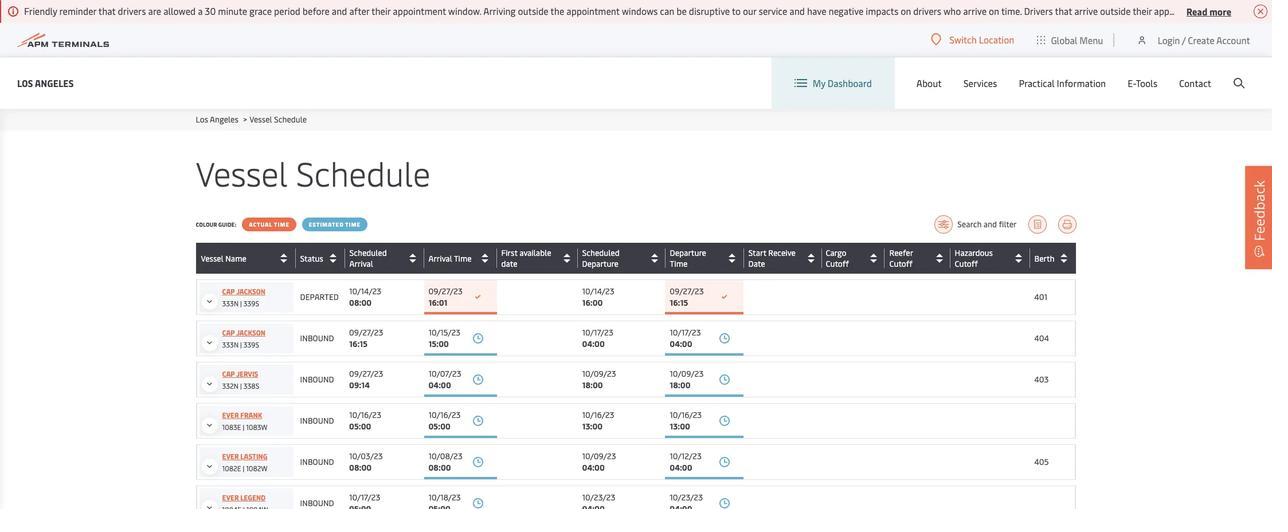 Task type: describe. For each thing, give the bounding box(es) containing it.
2 appointment from the left
[[567, 5, 620, 17]]

/
[[1182, 34, 1186, 46]]

1 their from the left
[[372, 5, 391, 17]]

15:00
[[429, 339, 449, 350]]

2 10/16/23 from the left
[[429, 410, 461, 421]]

ever lasting 1082e | 1082w
[[222, 452, 268, 474]]

will
[[1244, 5, 1258, 17]]

impacts
[[866, 5, 899, 17]]

2 10/16/23 13:00 from the left
[[670, 410, 702, 432]]

departed
[[300, 292, 339, 303]]

>
[[243, 114, 247, 125]]

403
[[1035, 374, 1049, 385]]

los for los angeles
[[17, 77, 33, 89]]

frank
[[240, 411, 262, 420]]

1082w
[[246, 465, 268, 474]]

colour
[[196, 221, 217, 229]]

04:00 inside 10/07/23 04:00
[[429, 380, 451, 391]]

menu
[[1080, 34, 1104, 46]]

actual
[[249, 221, 272, 229]]

2 18:00 from the left
[[670, 380, 691, 391]]

10/15/23 15:00
[[429, 327, 461, 350]]

cap jervis 332n | 338s
[[222, 370, 259, 391]]

10/14/23 08:00
[[349, 286, 382, 309]]

information
[[1057, 77, 1106, 89]]

| for 09/27/23 09:14
[[240, 382, 242, 391]]

account
[[1217, 34, 1251, 46]]

search
[[958, 219, 982, 230]]

window
[[1210, 5, 1242, 17]]

colour guide:
[[196, 221, 236, 229]]

lasting
[[240, 452, 268, 462]]

3 10/16/23 from the left
[[582, 410, 615, 421]]

1 vertical spatial 09/27/23 16:15
[[349, 327, 383, 350]]

period
[[274, 5, 300, 17]]

e-tools button
[[1128, 57, 1158, 109]]

| for 09/27/23 16:15
[[240, 341, 242, 350]]

inbound for 08:00
[[300, 457, 334, 468]]

jervis
[[236, 370, 258, 379]]

before
[[303, 5, 330, 17]]

2 13:00 from the left
[[670, 422, 690, 432]]

1 10/17/23 04:00 from the left
[[582, 327, 614, 350]]

1 05:00 from the left
[[349, 422, 371, 432]]

2 10/09/23 18:00 from the left
[[670, 369, 704, 391]]

ever legend
[[222, 494, 266, 503]]

global menu button
[[1026, 23, 1115, 57]]

can
[[660, 5, 675, 17]]

services
[[964, 77, 998, 89]]

login / create account link
[[1137, 23, 1251, 57]]

0 vertical spatial schedule
[[274, 114, 307, 125]]

1083e
[[222, 423, 241, 432]]

3 appointment from the left
[[1155, 5, 1208, 17]]

guide:
[[218, 221, 236, 229]]

0 horizontal spatial 16:15
[[349, 339, 368, 350]]

1 on from the left
[[901, 5, 911, 17]]

actual time
[[249, 221, 289, 229]]

negative
[[829, 5, 864, 17]]

the
[[551, 5, 565, 17]]

our
[[743, 5, 757, 17]]

about button
[[917, 57, 942, 109]]

a
[[198, 5, 203, 17]]

inbound for 16:15
[[300, 333, 334, 344]]

time for actual time
[[274, 221, 289, 229]]

global
[[1051, 34, 1078, 46]]

and inside button
[[984, 219, 997, 230]]

339s for inbound
[[244, 341, 259, 350]]

cap jackson 333n | 339s for departed
[[222, 287, 266, 309]]

1 18:00 from the left
[[582, 380, 603, 391]]

339s for departed
[[244, 299, 259, 309]]

1083w
[[246, 423, 268, 432]]

windows
[[622, 5, 658, 17]]

2 10/16/23 05:00 from the left
[[429, 410, 461, 432]]

333n for departed
[[222, 299, 239, 309]]

5 inbound from the top
[[300, 498, 334, 509]]

10/12/23 04:00
[[670, 451, 702, 474]]

10/08/23 08:00
[[429, 451, 463, 474]]

time.
[[1002, 5, 1022, 17]]

2 drivers from the left
[[914, 5, 942, 17]]

drivers
[[1025, 5, 1053, 17]]

los angeles
[[17, 77, 74, 89]]

08:00 for 10/03/23 08:00
[[349, 463, 372, 474]]

1 10/16/23 13:00 from the left
[[582, 410, 615, 432]]

allowed
[[164, 5, 196, 17]]

minute
[[218, 5, 247, 17]]

401
[[1035, 292, 1048, 303]]

2 outside from the left
[[1101, 5, 1131, 17]]

1 13:00 from the left
[[582, 422, 603, 432]]

ever frank 1083e | 1083w
[[222, 411, 268, 432]]

10/07/23 04:00
[[429, 369, 461, 391]]

338s
[[244, 382, 259, 391]]

services button
[[964, 57, 998, 109]]

0 horizontal spatial and
[[332, 5, 347, 17]]

cap jackson 333n | 339s for inbound
[[222, 329, 266, 350]]

1082e
[[222, 465, 241, 474]]

04:00 inside "10/09/23 04:00"
[[582, 463, 605, 474]]

practical
[[1019, 77, 1055, 89]]

read
[[1187, 5, 1208, 17]]

switch
[[950, 33, 977, 46]]

time for estimated time
[[345, 221, 361, 229]]

1 horizontal spatial 16:15
[[670, 298, 688, 309]]

location
[[979, 33, 1015, 46]]

practical information button
[[1019, 57, 1106, 109]]

e-
[[1128, 77, 1136, 89]]

contact
[[1180, 77, 1212, 89]]

16:01
[[429, 298, 448, 309]]

contact button
[[1180, 57, 1212, 109]]

| for 10/14/23 08:00
[[240, 299, 242, 309]]

my dashboard
[[813, 77, 872, 89]]

login / create account
[[1158, 34, 1251, 46]]

2 10/23/23 from the left
[[670, 493, 703, 504]]

10/15/23
[[429, 327, 461, 338]]

1 10/16/23 05:00 from the left
[[349, 410, 381, 432]]

inbound for 05:00
[[300, 416, 334, 427]]

after
[[349, 5, 370, 17]]

10/14/23 16:00
[[582, 286, 615, 309]]

2 arrive from the left
[[1075, 5, 1098, 17]]

window.
[[448, 5, 482, 17]]

1 arrive from the left
[[964, 5, 987, 17]]

1 appointment from the left
[[393, 5, 446, 17]]

1 drivers from the left
[[118, 5, 146, 17]]

10/09/23 for 10/12/23
[[582, 451, 616, 462]]

my
[[813, 77, 826, 89]]

switch location
[[950, 33, 1015, 46]]

are
[[148, 5, 161, 17]]

1 be from the left
[[677, 5, 687, 17]]

08:00 for 10/14/23 08:00
[[349, 298, 372, 309]]

global menu
[[1051, 34, 1104, 46]]

service
[[759, 5, 788, 17]]

to
[[732, 5, 741, 17]]

about
[[917, 77, 942, 89]]

search and filter button
[[935, 216, 1017, 234]]

10/14/23 for 16:00
[[582, 286, 615, 297]]

t
[[1273, 5, 1273, 17]]



Task type: vqa. For each thing, say whether or not it's contained in the screenshot.


Task type: locate. For each thing, give the bounding box(es) containing it.
cap for 09/27/23 09:14
[[222, 370, 235, 379]]

10/16/23 13:00
[[582, 410, 615, 432], [670, 410, 702, 432]]

1 vertical spatial los angeles link
[[196, 114, 239, 125]]

dashboard
[[828, 77, 872, 89]]

have
[[807, 5, 827, 17]]

1 horizontal spatial 10/23/23
[[670, 493, 703, 504]]

2 vertical spatial cap
[[222, 370, 235, 379]]

reefer
[[890, 248, 913, 259], [890, 248, 913, 259]]

10/16/23 05:00 up 10/08/23 at the bottom of the page
[[429, 410, 461, 432]]

1 vertical spatial 333n
[[222, 341, 239, 350]]

cap jackson 333n | 339s
[[222, 287, 266, 309], [222, 329, 266, 350]]

0 vertical spatial 339s
[[244, 299, 259, 309]]

cap
[[222, 287, 235, 297], [222, 329, 235, 338], [222, 370, 235, 379]]

0 vertical spatial ever
[[222, 411, 239, 420]]

10/16/23 13:00 up 10/12/23
[[670, 410, 702, 432]]

hazardous
[[955, 248, 993, 259], [955, 248, 993, 259]]

1 333n from the top
[[222, 299, 239, 309]]

ever inside the ever frank 1083e | 1083w
[[222, 411, 239, 420]]

time
[[454, 253, 472, 264], [454, 253, 472, 264], [670, 259, 688, 270], [670, 259, 688, 270]]

2 333n from the top
[[222, 341, 239, 350]]

and
[[332, 5, 347, 17], [790, 5, 805, 17], [984, 219, 997, 230]]

339s
[[244, 299, 259, 309], [244, 341, 259, 350]]

1 horizontal spatial on
[[989, 5, 1000, 17]]

0 vertical spatial los
[[17, 77, 33, 89]]

on left time.
[[989, 5, 1000, 17]]

departure time button
[[670, 248, 741, 270], [670, 248, 741, 270]]

2 on from the left
[[989, 5, 1000, 17]]

legend
[[240, 494, 266, 503]]

1 horizontal spatial 10/16/23 13:00
[[670, 410, 702, 432]]

0 vertical spatial cap
[[222, 287, 235, 297]]

be left t
[[1260, 5, 1271, 17]]

10/14/23 for 08:00
[[349, 286, 382, 297]]

1 10/23/23 from the left
[[582, 493, 616, 504]]

0 horizontal spatial be
[[677, 5, 687, 17]]

estimated
[[309, 221, 344, 229]]

1 horizontal spatial arrive
[[1075, 5, 1098, 17]]

1 vertical spatial cap
[[222, 329, 235, 338]]

0 horizontal spatial 09/27/23 16:15
[[349, 327, 383, 350]]

05:00
[[349, 422, 371, 432], [429, 422, 451, 432]]

drivers
[[118, 5, 146, 17], [914, 5, 942, 17]]

10/09/23 04:00
[[582, 451, 616, 474]]

0 horizontal spatial 13:00
[[582, 422, 603, 432]]

1 10/09/23 18:00 from the left
[[582, 369, 616, 391]]

10/23/23 down 10/12/23 04:00
[[670, 493, 703, 504]]

3 ever from the top
[[222, 494, 239, 503]]

first available date button
[[502, 248, 575, 270], [502, 248, 575, 270]]

scheduled departure
[[582, 248, 620, 270], [582, 248, 620, 270]]

0 vertical spatial 16:15
[[670, 298, 688, 309]]

08:00 for 10/08/23 08:00
[[429, 463, 451, 474]]

1 horizontal spatial 10/14/23
[[582, 286, 615, 297]]

2 horizontal spatial appointment
[[1155, 5, 1208, 17]]

ever for 10/03/23
[[222, 452, 239, 462]]

jackson for inbound
[[236, 329, 266, 338]]

date
[[749, 259, 765, 270], [749, 259, 765, 270]]

09/27/23 16:01
[[429, 286, 463, 309]]

their right after on the left
[[372, 5, 391, 17]]

10/14/23 up '16:00'
[[582, 286, 615, 297]]

0 horizontal spatial that
[[98, 5, 116, 17]]

time
[[274, 221, 289, 229], [345, 221, 361, 229]]

1 cap jackson 333n | 339s from the top
[[222, 287, 266, 309]]

10/16/23 13:00 up "10/09/23 04:00"
[[582, 410, 615, 432]]

0 horizontal spatial angeles
[[35, 77, 74, 89]]

cap inside cap jervis 332n | 338s
[[222, 370, 235, 379]]

0 horizontal spatial time
[[274, 221, 289, 229]]

read more button
[[1187, 4, 1232, 18]]

2 vertical spatial ever
[[222, 494, 239, 503]]

09/27/23
[[429, 286, 463, 297], [670, 286, 704, 297], [349, 327, 383, 338], [349, 369, 383, 380]]

1 horizontal spatial that
[[1055, 5, 1073, 17]]

05:00 up 10/03/23
[[349, 422, 371, 432]]

status button
[[300, 249, 342, 268], [300, 249, 342, 268]]

30
[[205, 5, 216, 17]]

grace
[[250, 5, 272, 17]]

10/08/23
[[429, 451, 463, 462]]

333n
[[222, 299, 239, 309], [222, 341, 239, 350]]

10/03/23 08:00
[[349, 451, 383, 474]]

scheduled arrival button
[[349, 248, 421, 270], [350, 248, 421, 270]]

04:00 inside 10/12/23 04:00
[[670, 463, 693, 474]]

receive
[[769, 248, 796, 259], [769, 248, 796, 259]]

be right can
[[677, 5, 687, 17]]

405
[[1035, 457, 1049, 468]]

vessel name button
[[201, 249, 293, 268], [201, 249, 293, 268]]

2 cap jackson 333n | 339s from the top
[[222, 329, 266, 350]]

08:00 right departed
[[349, 298, 372, 309]]

angeles for los angeles
[[35, 77, 74, 89]]

outside
[[518, 5, 549, 17], [1101, 5, 1131, 17]]

09/27/23 16:15
[[670, 286, 704, 309], [349, 327, 383, 350]]

more
[[1210, 5, 1232, 17]]

disruptive
[[689, 5, 730, 17]]

|
[[240, 299, 242, 309], [240, 341, 242, 350], [240, 382, 242, 391], [243, 423, 245, 432], [243, 465, 244, 474]]

feedback
[[1250, 180, 1269, 241]]

1 339s from the top
[[244, 299, 259, 309]]

0 horizontal spatial 10/14/23
[[349, 286, 382, 297]]

2 horizontal spatial 10/17/23
[[670, 327, 701, 338]]

berth button
[[1035, 249, 1073, 268], [1035, 249, 1073, 268]]

that right drivers
[[1055, 5, 1073, 17]]

10/16/23 up "10/09/23 04:00"
[[582, 410, 615, 421]]

08:00 inside 10/08/23 08:00
[[429, 463, 451, 474]]

0 horizontal spatial their
[[372, 5, 391, 17]]

0 horizontal spatial appointment
[[393, 5, 446, 17]]

1 vertical spatial cap jackson 333n | 339s
[[222, 329, 266, 350]]

ever up 1082e
[[222, 452, 239, 462]]

10/14/23
[[349, 286, 382, 297], [582, 286, 615, 297]]

| inside ever lasting 1082e | 1082w
[[243, 465, 244, 474]]

10/16/23 down 10/07/23 04:00
[[429, 410, 461, 421]]

time right actual
[[274, 221, 289, 229]]

los
[[17, 77, 33, 89], [196, 114, 208, 125]]

e-tools
[[1128, 77, 1158, 89]]

0 horizontal spatial 05:00
[[349, 422, 371, 432]]

appointment
[[393, 5, 446, 17], [567, 5, 620, 17], [1155, 5, 1208, 17]]

2 10/17/23 04:00 from the left
[[670, 327, 701, 350]]

1 horizontal spatial 13:00
[[670, 422, 690, 432]]

10/03/23
[[349, 451, 383, 462]]

10/09/23 for 10/09/23
[[582, 369, 616, 380]]

1 horizontal spatial be
[[1260, 5, 1271, 17]]

10/14/23 right departed
[[349, 286, 382, 297]]

3 inbound from the top
[[300, 416, 334, 427]]

10/16/23 down 09:14
[[349, 410, 381, 421]]

estimated time
[[309, 221, 361, 229]]

inbound for 09:14
[[300, 374, 334, 385]]

0 horizontal spatial 10/17/23
[[349, 493, 380, 504]]

1 vertical spatial jackson
[[236, 329, 266, 338]]

1 horizontal spatial los
[[196, 114, 208, 125]]

0 horizontal spatial 10/09/23 18:00
[[582, 369, 616, 391]]

1 horizontal spatial 10/09/23 18:00
[[670, 369, 704, 391]]

08:00 down 10/03/23
[[349, 463, 372, 474]]

appointment up /
[[1155, 5, 1208, 17]]

tools
[[1136, 77, 1158, 89]]

1 ever from the top
[[222, 411, 239, 420]]

333n for inbound
[[222, 341, 239, 350]]

| inside cap jervis 332n | 338s
[[240, 382, 242, 391]]

scheduled arrival
[[349, 248, 387, 270], [350, 248, 387, 270]]

and left "have"
[[790, 5, 805, 17]]

cutoff
[[826, 259, 849, 270], [826, 259, 849, 270], [890, 259, 913, 270], [890, 259, 913, 270], [955, 259, 978, 270], [955, 259, 978, 270]]

reefer cutoff button
[[890, 248, 947, 270], [890, 248, 948, 270]]

filter
[[999, 219, 1017, 230]]

1 time from the left
[[274, 221, 289, 229]]

1 vertical spatial ever
[[222, 452, 239, 462]]

1 horizontal spatial 18:00
[[670, 380, 691, 391]]

0 horizontal spatial 10/16/23 13:00
[[582, 410, 615, 432]]

1 horizontal spatial and
[[790, 5, 805, 17]]

ever up "1083e"
[[222, 411, 239, 420]]

ever inside button
[[222, 494, 239, 503]]

angeles for los angeles > vessel schedule
[[210, 114, 239, 125]]

2 inbound from the top
[[300, 374, 334, 385]]

1 horizontal spatial 09/27/23 16:15
[[670, 286, 704, 309]]

1 horizontal spatial their
[[1133, 5, 1152, 17]]

0 vertical spatial cap jackson 333n | 339s
[[222, 287, 266, 309]]

13:00 up 10/12/23
[[670, 422, 690, 432]]

1 jackson from the top
[[236, 287, 266, 297]]

2 be from the left
[[1260, 5, 1271, 17]]

1 horizontal spatial appointment
[[567, 5, 620, 17]]

2 cap from the top
[[222, 329, 235, 338]]

0 horizontal spatial 10/17/23 04:00
[[582, 327, 614, 350]]

0 horizontal spatial on
[[901, 5, 911, 17]]

1 outside from the left
[[518, 5, 549, 17]]

1 horizontal spatial los angeles link
[[196, 114, 239, 125]]

0 horizontal spatial 10/23/23
[[582, 493, 616, 504]]

1 vertical spatial 339s
[[244, 341, 259, 350]]

0 vertical spatial 333n
[[222, 299, 239, 309]]

outside up menu
[[1101, 5, 1131, 17]]

2 jackson from the top
[[236, 329, 266, 338]]

1 horizontal spatial 10/16/23 05:00
[[429, 410, 461, 432]]

0 horizontal spatial los angeles link
[[17, 76, 74, 90]]

1 that from the left
[[98, 5, 116, 17]]

| for 10/16/23 05:00
[[243, 423, 245, 432]]

time right estimated
[[345, 221, 361, 229]]

1 horizontal spatial 10/17/23 04:00
[[670, 327, 701, 350]]

13:00 up "10/09/23 04:00"
[[582, 422, 603, 432]]

1 vertical spatial 16:15
[[349, 339, 368, 350]]

practical information
[[1019, 77, 1106, 89]]

1 10/16/23 from the left
[[349, 410, 381, 421]]

0 horizontal spatial 18:00
[[582, 380, 603, 391]]

ever left legend
[[222, 494, 239, 503]]

10/23/23
[[582, 493, 616, 504], [670, 493, 703, 504]]

2 their from the left
[[1133, 5, 1152, 17]]

scheduled departure button
[[582, 248, 663, 270], [582, 248, 663, 270]]

login
[[1158, 34, 1180, 46]]

4 10/16/23 from the left
[[670, 410, 702, 421]]

1 inbound from the top
[[300, 333, 334, 344]]

on right impacts
[[901, 5, 911, 17]]

their left the read
[[1133, 5, 1152, 17]]

los for los angeles > vessel schedule
[[196, 114, 208, 125]]

| inside the ever frank 1083e | 1083w
[[243, 423, 245, 432]]

ever for 10/16/23
[[222, 411, 239, 420]]

appointment right the in the left top of the page
[[567, 5, 620, 17]]

2 10/14/23 from the left
[[582, 286, 615, 297]]

1 horizontal spatial drivers
[[914, 5, 942, 17]]

1 vertical spatial los
[[196, 114, 208, 125]]

332n
[[222, 382, 239, 391]]

3 cap from the top
[[222, 370, 235, 379]]

inbound
[[300, 333, 334, 344], [300, 374, 334, 385], [300, 416, 334, 427], [300, 457, 334, 468], [300, 498, 334, 509]]

10/12/23
[[670, 451, 702, 462]]

2 339s from the top
[[244, 341, 259, 350]]

drivers left who
[[914, 5, 942, 17]]

2 ever from the top
[[222, 452, 239, 462]]

1 10/14/23 from the left
[[349, 286, 382, 297]]

10/23/23 down "10/09/23 04:00"
[[582, 493, 616, 504]]

reminder
[[59, 5, 96, 17]]

jackson for departed
[[236, 287, 266, 297]]

0 vertical spatial angeles
[[35, 77, 74, 89]]

1 horizontal spatial outside
[[1101, 5, 1131, 17]]

08:00 inside 10/14/23 08:00
[[349, 298, 372, 309]]

10/16/23 05:00 up 10/03/23
[[349, 410, 381, 432]]

date
[[502, 259, 518, 270], [502, 259, 518, 270]]

1 horizontal spatial time
[[345, 221, 361, 229]]

2 horizontal spatial and
[[984, 219, 997, 230]]

berth
[[1035, 253, 1055, 264], [1035, 253, 1055, 264]]

10/09/23 18:00
[[582, 369, 616, 391], [670, 369, 704, 391]]

0 horizontal spatial outside
[[518, 5, 549, 17]]

that right reminder on the top left
[[98, 5, 116, 17]]

1 horizontal spatial 05:00
[[429, 422, 451, 432]]

16:15
[[670, 298, 688, 309], [349, 339, 368, 350]]

ever inside ever lasting 1082e | 1082w
[[222, 452, 239, 462]]

0 horizontal spatial 10/16/23 05:00
[[349, 410, 381, 432]]

0 horizontal spatial arrive
[[964, 5, 987, 17]]

los angeles > vessel schedule
[[196, 114, 307, 125]]

search and filter
[[958, 219, 1017, 230]]

ever
[[222, 411, 239, 420], [222, 452, 239, 462], [222, 494, 239, 503]]

1 vertical spatial angeles
[[210, 114, 239, 125]]

1 horizontal spatial angeles
[[210, 114, 239, 125]]

08:00 down 10/08/23 at the bottom of the page
[[429, 463, 451, 474]]

los angeles link
[[17, 76, 74, 90], [196, 114, 239, 125]]

08:00
[[349, 298, 372, 309], [349, 463, 372, 474], [429, 463, 451, 474]]

cap for 10/14/23 08:00
[[222, 287, 235, 297]]

2 05:00 from the left
[[429, 422, 451, 432]]

drivers left "are"
[[118, 5, 146, 17]]

cap for 09/27/23 16:15
[[222, 329, 235, 338]]

who
[[944, 5, 961, 17]]

4 inbound from the top
[[300, 457, 334, 468]]

departure
[[670, 248, 706, 259], [670, 248, 707, 259], [582, 259, 619, 270], [582, 259, 619, 270]]

10/16/23 up 10/12/23
[[670, 410, 702, 421]]

name
[[226, 253, 247, 264], [226, 253, 247, 264]]

0 vertical spatial 09/27/23 16:15
[[670, 286, 704, 309]]

appointment left window.
[[393, 5, 446, 17]]

close alert image
[[1254, 5, 1268, 18]]

05:00 up 10/08/23 at the bottom of the page
[[429, 422, 451, 432]]

0 vertical spatial jackson
[[236, 287, 266, 297]]

and left after on the left
[[332, 5, 347, 17]]

and left filter
[[984, 219, 997, 230]]

2 time from the left
[[345, 221, 361, 229]]

arrive up menu
[[1075, 5, 1098, 17]]

2 that from the left
[[1055, 5, 1073, 17]]

vessel
[[250, 114, 272, 125], [196, 150, 288, 196], [201, 253, 224, 264], [201, 253, 224, 264]]

outside left the in the left top of the page
[[518, 5, 549, 17]]

16:00
[[582, 298, 603, 309]]

0 vertical spatial los angeles link
[[17, 76, 74, 90]]

0 horizontal spatial drivers
[[118, 5, 146, 17]]

1 horizontal spatial 10/17/23
[[582, 327, 614, 338]]

1 cap from the top
[[222, 287, 235, 297]]

| for 10/03/23 08:00
[[243, 465, 244, 474]]

arrive right who
[[964, 5, 987, 17]]

1 vertical spatial schedule
[[296, 150, 431, 196]]

0 horizontal spatial los
[[17, 77, 33, 89]]

08:00 inside 10/03/23 08:00
[[349, 463, 372, 474]]



